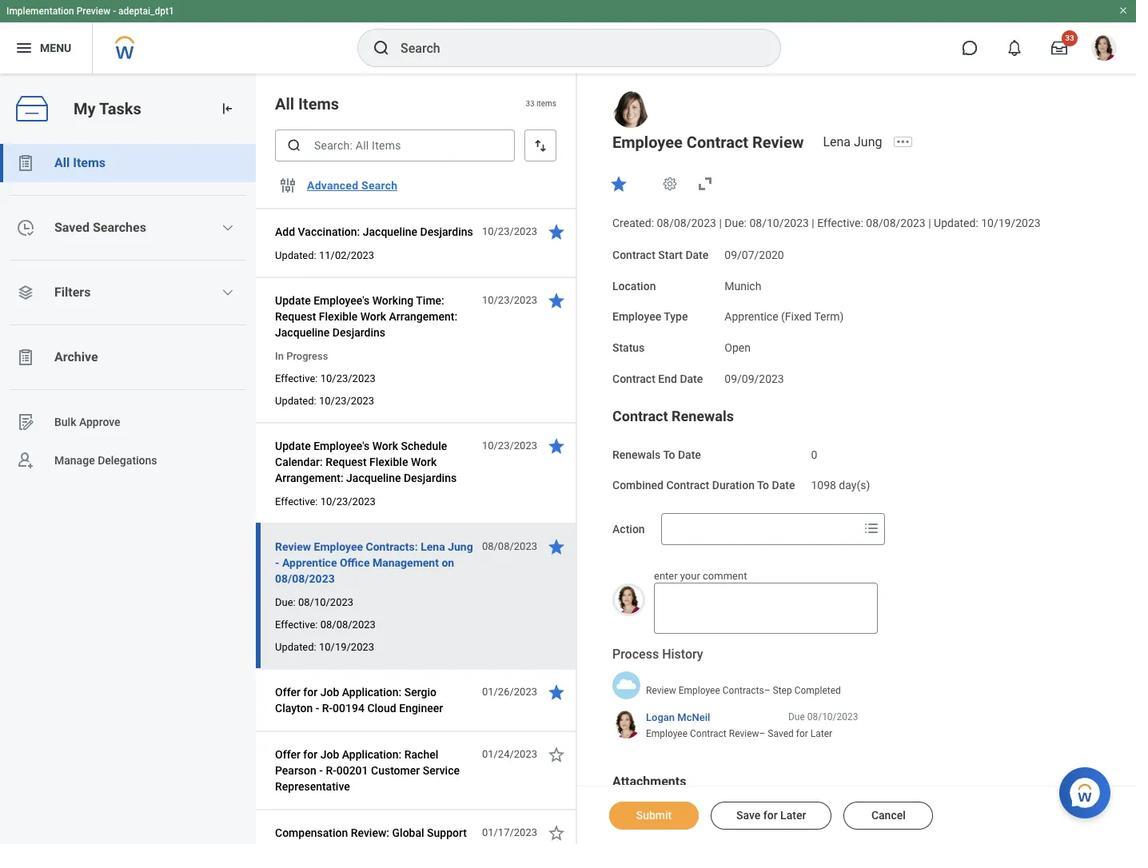 Task type: describe. For each thing, give the bounding box(es) containing it.
employee up "mcneil"
[[679, 686, 721, 697]]

star image for update employee's work schedule calendar: request flexible work arrangement: jacqueline desjardins
[[547, 437, 566, 456]]

created: 08/08/2023 | due: 08/10/2023 | effective: 08/08/2023 | updated: 10/19/2023
[[613, 217, 1041, 230]]

contracts
[[723, 686, 765, 697]]

star image for offer for job application: rachel pearson ‎- r-00201 customer service representative
[[547, 746, 566, 765]]

delegations
[[98, 454, 157, 467]]

manage delegations link
[[0, 442, 256, 480]]

working
[[373, 294, 414, 307]]

1098
[[812, 479, 837, 492]]

adeptai_dpt1
[[118, 6, 174, 17]]

renewals to date
[[613, 448, 702, 461]]

for for offer for job application: rachel pearson ‎- r-00201 customer service representative
[[304, 749, 318, 762]]

chevron down image for saved searches
[[222, 222, 235, 234]]

sort image
[[533, 138, 549, 154]]

searches
[[93, 220, 146, 235]]

employee for employee contract review – saved for later
[[647, 729, 688, 741]]

day(s)
[[840, 479, 871, 492]]

add vaccination: jacqueline desjardins
[[275, 226, 474, 238]]

review inside the review employee contracts: lena jung - apprentice office management on 08/08/2023
[[275, 541, 311, 554]]

0 vertical spatial jacqueline
[[363, 226, 418, 238]]

tasks
[[99, 99, 141, 118]]

time:
[[416, 294, 445, 307]]

enter your comment
[[655, 570, 748, 582]]

save
[[737, 810, 761, 823]]

combined contract duration to date
[[613, 479, 796, 492]]

approve
[[79, 416, 121, 429]]

enter your comment text field
[[655, 584, 879, 635]]

menu button
[[0, 22, 92, 74]]

mcneil
[[678, 712, 711, 724]]

process
[[613, 648, 659, 663]]

global
[[392, 827, 425, 840]]

cloud
[[368, 703, 397, 715]]

advanced search
[[307, 179, 398, 192]]

review employee contracts – step completed
[[647, 686, 842, 697]]

clayton
[[275, 703, 313, 715]]

- inside menu banner
[[113, 6, 116, 17]]

clock check image
[[16, 218, 35, 238]]

prompts image
[[862, 519, 881, 538]]

offer for job application: sergio clayton ‎- r-00194 cloud engineer
[[275, 687, 443, 715]]

history
[[663, 648, 704, 663]]

(fixed
[[782, 311, 812, 323]]

justify image
[[14, 38, 34, 58]]

date for contract start date
[[686, 249, 709, 261]]

1098 day(s)
[[812, 479, 871, 492]]

1 star image from the top
[[547, 222, 566, 242]]

desjardins inside 'update employee's work schedule calendar: request flexible work arrangement: jacqueline desjardins'
[[404, 472, 457, 485]]

update for update employee's work schedule calendar: request flexible work arrangement: jacqueline desjardins
[[275, 440, 311, 453]]

0 vertical spatial desjardins
[[421, 226, 474, 238]]

profile logan mcneil image
[[1092, 35, 1118, 64]]

progress
[[287, 350, 328, 362]]

3 | from the left
[[929, 217, 932, 230]]

review employee contracts: lena jung - apprentice office management on 08/08/2023
[[275, 541, 473, 586]]

item list element
[[256, 74, 578, 845]]

management
[[373, 557, 439, 570]]

work inside update employee's working time: request flexible work arrangement: jacqueline desjardins
[[361, 310, 386, 323]]

review down review employee contracts – step completed
[[730, 729, 760, 741]]

on
[[442, 557, 455, 570]]

vaccination:
[[298, 226, 360, 238]]

desjardins inside update employee's working time: request flexible work arrangement: jacqueline desjardins
[[333, 326, 386, 339]]

0 vertical spatial to
[[664, 448, 676, 461]]

effective: 08/08/2023
[[275, 619, 376, 631]]

step
[[773, 686, 793, 697]]

employee's for flexible
[[314, 294, 370, 307]]

1 horizontal spatial 10/19/2023
[[982, 217, 1041, 230]]

saved inside process history region
[[768, 729, 794, 741]]

created:
[[613, 217, 655, 230]]

offer for job application: sergio clayton ‎- r-00194 cloud engineer button
[[275, 683, 474, 719]]

contract end date element
[[725, 363, 785, 387]]

employee contract review – saved for later
[[647, 729, 833, 741]]

apprentice (fixed term) element
[[725, 307, 844, 323]]

due
[[789, 712, 806, 723]]

status
[[613, 342, 645, 354]]

1 vertical spatial work
[[373, 440, 398, 453]]

star image for review employee contracts: lena jung - apprentice office management on 08/08/2023
[[547, 538, 566, 557]]

munich
[[725, 280, 762, 292]]

Action field
[[662, 515, 859, 544]]

implementation
[[6, 6, 74, 17]]

office
[[340, 557, 370, 570]]

process history region
[[613, 647, 859, 747]]

apprentice (fixed term)
[[725, 311, 844, 323]]

add
[[275, 226, 295, 238]]

items inside 'button'
[[73, 155, 106, 170]]

updated: 10/19/2023
[[275, 642, 375, 654]]

updated: 10/23/2023
[[275, 395, 375, 407]]

open
[[725, 342, 751, 354]]

contract inside process history region
[[691, 729, 727, 741]]

clipboard image
[[16, 348, 35, 367]]

job for 00194
[[321, 687, 340, 699]]

review employee contracts: lena jung - apprentice office management on 08/08/2023 button
[[275, 538, 474, 589]]

contract start date element
[[725, 239, 785, 263]]

action bar region
[[578, 787, 1137, 845]]

completed
[[795, 686, 842, 697]]

00194
[[333, 703, 365, 715]]

update employee's working time: request flexible work arrangement: jacqueline desjardins
[[275, 294, 458, 339]]

configure image
[[278, 176, 298, 195]]

review up logan
[[647, 686, 677, 697]]

sergio
[[405, 687, 437, 699]]

1 horizontal spatial to
[[758, 479, 770, 492]]

2 | from the left
[[812, 217, 815, 230]]

in progress
[[275, 350, 328, 362]]

later inside process history region
[[811, 729, 833, 741]]

33 for 33
[[1066, 34, 1075, 42]]

my tasks
[[74, 99, 141, 118]]

job for 00201
[[321, 749, 340, 762]]

location
[[613, 280, 656, 292]]

employee for employee type
[[613, 311, 662, 323]]

notifications large image
[[1007, 40, 1023, 56]]

for for save for later
[[764, 810, 778, 823]]

0
[[812, 448, 818, 461]]

process history
[[613, 648, 704, 663]]

contract renewals group
[[613, 407, 1105, 494]]

saved inside saved searches dropdown button
[[54, 220, 90, 235]]

cancel button
[[844, 803, 934, 831]]

due: 08/10/2023
[[275, 597, 354, 609]]

add vaccination: jacqueline desjardins button
[[275, 222, 474, 242]]

jacqueline inside 'update employee's work schedule calendar: request flexible work arrangement: jacqueline desjardins'
[[347, 472, 401, 485]]

– for employee contract review
[[760, 729, 766, 741]]

lena jung element
[[824, 134, 893, 150]]

jacqueline inside update employee's working time: request flexible work arrangement: jacqueline desjardins
[[275, 326, 330, 339]]

contract start date
[[613, 249, 709, 261]]

my
[[74, 99, 96, 118]]

0 vertical spatial 08/10/2023
[[750, 217, 810, 230]]

logan mcneil
[[647, 712, 711, 724]]

0 vertical spatial renewals
[[672, 408, 734, 424]]

1 vertical spatial renewals
[[613, 448, 661, 461]]

bulk
[[54, 416, 76, 429]]

compensation review: global support leadership
[[275, 827, 467, 845]]

transformation import image
[[219, 101, 235, 117]]

request inside update employee's working time: request flexible work arrangement: jacqueline desjardins
[[275, 310, 316, 323]]

1 effective: 10/23/2023 from the top
[[275, 373, 376, 385]]

logan
[[647, 712, 675, 724]]

arrangement: inside 'update employee's work schedule calendar: request flexible work arrangement: jacqueline desjardins'
[[275, 472, 344, 485]]

updated: 11/02/2023
[[275, 250, 375, 262]]

employee's photo (lena jung) image
[[613, 91, 650, 128]]

contract renewals
[[613, 408, 734, 424]]

compensation
[[275, 827, 348, 840]]

01/26/2023
[[482, 687, 538, 699]]

contract up location
[[613, 249, 656, 261]]

advanced search button
[[301, 170, 404, 202]]



Task type: locate. For each thing, give the bounding box(es) containing it.
my tasks element
[[0, 74, 256, 845]]

list
[[0, 144, 256, 480]]

|
[[720, 217, 722, 230], [812, 217, 815, 230], [929, 217, 932, 230]]

Search Workday  search field
[[401, 30, 748, 66]]

08/10/2023 up effective: 08/08/2023
[[298, 597, 354, 609]]

2 chevron down image from the top
[[222, 286, 235, 299]]

for right save
[[764, 810, 778, 823]]

1 vertical spatial ‎-
[[320, 765, 323, 778]]

archive
[[54, 350, 98, 365]]

contracts:
[[366, 541, 418, 554]]

33 left profile logan mcneil icon
[[1066, 34, 1075, 42]]

33 left items
[[526, 99, 535, 108]]

all items
[[275, 94, 339, 114], [54, 155, 106, 170]]

2 vertical spatial desjardins
[[404, 472, 457, 485]]

job
[[321, 687, 340, 699], [321, 749, 340, 762]]

lena
[[824, 134, 851, 150], [421, 541, 445, 554]]

saved searches button
[[0, 209, 256, 247]]

1 vertical spatial jung
[[448, 541, 473, 554]]

support
[[427, 827, 467, 840]]

0 vertical spatial update
[[275, 294, 311, 307]]

1 horizontal spatial apprentice
[[725, 311, 779, 323]]

due: up contract start date element
[[725, 217, 747, 230]]

0 vertical spatial flexible
[[319, 310, 358, 323]]

date left 1098
[[773, 479, 796, 492]]

application: for customer
[[342, 749, 402, 762]]

term)
[[815, 311, 844, 323]]

contract up fullscreen icon
[[687, 133, 749, 152]]

fullscreen image
[[696, 174, 715, 194]]

employee
[[613, 133, 683, 152], [613, 311, 662, 323], [314, 541, 363, 554], [679, 686, 721, 697], [647, 729, 688, 741]]

items
[[298, 94, 339, 114], [73, 155, 106, 170]]

open element
[[725, 338, 751, 354]]

munich element
[[725, 276, 762, 292]]

‎- up the representative
[[320, 765, 323, 778]]

contract
[[687, 133, 749, 152], [613, 249, 656, 261], [613, 373, 656, 385], [613, 408, 669, 424], [667, 479, 710, 492], [691, 729, 727, 741]]

updated: for updated: 11/02/2023
[[275, 250, 317, 262]]

flexible inside 'update employee's work schedule calendar: request flexible work arrangement: jacqueline desjardins'
[[370, 456, 408, 469]]

due: up effective: 08/08/2023
[[275, 597, 296, 609]]

calendar:
[[275, 456, 323, 469]]

star image right 01/24/2023
[[547, 746, 566, 765]]

1 vertical spatial all
[[54, 155, 70, 170]]

later right save
[[781, 810, 807, 823]]

employee's photo (logan mcneil) image
[[613, 584, 646, 617]]

1 vertical spatial job
[[321, 749, 340, 762]]

employee for employee contract review
[[613, 133, 683, 152]]

1 horizontal spatial items
[[298, 94, 339, 114]]

jacqueline up the in progress
[[275, 326, 330, 339]]

offer for offer for job application: rachel pearson ‎- r-00201 customer service representative
[[275, 749, 301, 762]]

star image left "created:"
[[547, 222, 566, 242]]

all items inside item list element
[[275, 94, 339, 114]]

r- for 00194
[[322, 703, 333, 715]]

filters
[[54, 285, 91, 300]]

all
[[275, 94, 294, 114], [54, 155, 70, 170]]

offer
[[275, 687, 301, 699], [275, 749, 301, 762]]

work down schedule at the left bottom
[[411, 456, 437, 469]]

2 star image from the top
[[547, 746, 566, 765]]

r- inside offer for job application: sergio clayton ‎- r-00194 cloud engineer
[[322, 703, 333, 715]]

job up 00194
[[321, 687, 340, 699]]

1 vertical spatial offer
[[275, 749, 301, 762]]

all right clipboard image
[[54, 155, 70, 170]]

request
[[275, 310, 316, 323], [326, 456, 367, 469]]

for for offer for job application: sergio clayton ‎- r-00194 cloud engineer
[[304, 687, 318, 699]]

apprentice up due: 08/10/2023
[[282, 557, 337, 570]]

manage
[[54, 454, 95, 467]]

2 offer from the top
[[275, 749, 301, 762]]

items inside item list element
[[298, 94, 339, 114]]

search image
[[286, 138, 302, 154]]

3 star image from the top
[[547, 824, 566, 843]]

due 08/10/2023
[[789, 712, 859, 723]]

desjardins
[[421, 226, 474, 238], [333, 326, 386, 339], [404, 472, 457, 485]]

offer inside offer for job application: sergio clayton ‎- r-00194 cloud engineer
[[275, 687, 301, 699]]

0 horizontal spatial 10/19/2023
[[319, 642, 375, 654]]

0 vertical spatial jung
[[855, 134, 883, 150]]

jacqueline
[[363, 226, 418, 238], [275, 326, 330, 339], [347, 472, 401, 485]]

update down updated: 11/02/2023
[[275, 294, 311, 307]]

submit
[[637, 810, 672, 823]]

1 vertical spatial items
[[73, 155, 106, 170]]

01/24/2023
[[482, 749, 538, 761]]

renewals down end
[[672, 408, 734, 424]]

0 vertical spatial due:
[[725, 217, 747, 230]]

jacqueline down search
[[363, 226, 418, 238]]

update for update employee's working time: request flexible work arrangement: jacqueline desjardins
[[275, 294, 311, 307]]

‎-
[[316, 703, 319, 715], [320, 765, 323, 778]]

– down review employee contracts – step completed
[[760, 729, 766, 741]]

1 horizontal spatial saved
[[768, 729, 794, 741]]

effective: 10/23/2023 down the calendar:
[[275, 496, 376, 508]]

33
[[1066, 34, 1075, 42], [526, 99, 535, 108]]

contract renewals button
[[613, 408, 734, 424]]

manage delegations
[[54, 454, 157, 467]]

work left schedule at the left bottom
[[373, 440, 398, 453]]

star image for compensation review: global support leadership
[[547, 824, 566, 843]]

0 vertical spatial later
[[811, 729, 833, 741]]

combined contract duration to date element
[[812, 470, 871, 494]]

1 vertical spatial all items
[[54, 155, 106, 170]]

renewals to date element
[[812, 439, 818, 463]]

chevron down image
[[222, 222, 235, 234], [222, 286, 235, 299]]

contract down contract end date
[[613, 408, 669, 424]]

to down contract renewals button
[[664, 448, 676, 461]]

0 horizontal spatial later
[[781, 810, 807, 823]]

contract down status
[[613, 373, 656, 385]]

0 vertical spatial 10/19/2023
[[982, 217, 1041, 230]]

0 vertical spatial request
[[275, 310, 316, 323]]

0 vertical spatial work
[[361, 310, 386, 323]]

menu
[[40, 41, 71, 54]]

request inside 'update employee's work schedule calendar: request flexible work arrangement: jacqueline desjardins'
[[326, 456, 367, 469]]

0 vertical spatial –
[[765, 686, 771, 697]]

0 vertical spatial employee's
[[314, 294, 370, 307]]

33 inside item list element
[[526, 99, 535, 108]]

due: inside item list element
[[275, 597, 296, 609]]

gear image
[[663, 176, 679, 192]]

for up clayton on the left
[[304, 687, 318, 699]]

0 horizontal spatial arrangement:
[[275, 472, 344, 485]]

update employee's work schedule calendar: request flexible work arrangement: jacqueline desjardins button
[[275, 437, 474, 488]]

for inside the action bar region
[[764, 810, 778, 823]]

0 vertical spatial effective: 10/23/2023
[[275, 373, 376, 385]]

employee's
[[314, 294, 370, 307], [314, 440, 370, 453]]

1 vertical spatial 10/19/2023
[[319, 642, 375, 654]]

1 vertical spatial saved
[[768, 729, 794, 741]]

later inside save for later button
[[781, 810, 807, 823]]

0 horizontal spatial all items
[[54, 155, 106, 170]]

all inside item list element
[[275, 94, 294, 114]]

33 for 33 items
[[526, 99, 535, 108]]

perspective image
[[16, 283, 35, 302]]

33 items
[[526, 99, 557, 108]]

employee's for request
[[314, 440, 370, 453]]

flexible inside update employee's working time: request flexible work arrangement: jacqueline desjardins
[[319, 310, 358, 323]]

– left step
[[765, 686, 771, 697]]

1 vertical spatial employee's
[[314, 440, 370, 453]]

r- for 00201
[[326, 765, 337, 778]]

employee's inside 'update employee's work schedule calendar: request flexible work arrangement: jacqueline desjardins'
[[314, 440, 370, 453]]

08/10/2023
[[750, 217, 810, 230], [298, 597, 354, 609], [808, 712, 859, 723]]

0 vertical spatial arrangement:
[[389, 310, 458, 323]]

1 application: from the top
[[342, 687, 402, 699]]

job up 00201
[[321, 749, 340, 762]]

0 vertical spatial saved
[[54, 220, 90, 235]]

0 vertical spatial application:
[[342, 687, 402, 699]]

08/10/2023 down completed
[[808, 712, 859, 723]]

jung
[[855, 134, 883, 150], [448, 541, 473, 554]]

star image right 01/17/2023
[[547, 824, 566, 843]]

all up search icon
[[275, 94, 294, 114]]

arrangement: down time:
[[389, 310, 458, 323]]

1 vertical spatial chevron down image
[[222, 286, 235, 299]]

1 horizontal spatial arrangement:
[[389, 310, 458, 323]]

1 horizontal spatial jung
[[855, 134, 883, 150]]

star image
[[610, 174, 629, 194], [547, 291, 566, 310], [547, 437, 566, 456], [547, 538, 566, 557], [547, 683, 566, 703]]

‎- for pearson
[[320, 765, 323, 778]]

r- up the representative
[[326, 765, 337, 778]]

0 horizontal spatial -
[[113, 6, 116, 17]]

for down due
[[797, 729, 809, 741]]

employee's up the calendar:
[[314, 440, 370, 453]]

job inside offer for job application: sergio clayton ‎- r-00194 cloud engineer
[[321, 687, 340, 699]]

customer
[[371, 765, 420, 778]]

1 horizontal spatial |
[[812, 217, 815, 230]]

lena jung
[[824, 134, 883, 150]]

updated: for updated: 10/23/2023
[[275, 395, 317, 407]]

offer for job application: rachel pearson ‎- r-00201 customer service representative
[[275, 749, 460, 794]]

1 offer from the top
[[275, 687, 301, 699]]

0 horizontal spatial flexible
[[319, 310, 358, 323]]

clipboard image
[[16, 154, 35, 173]]

– for review employee contracts
[[765, 686, 771, 697]]

service
[[423, 765, 460, 778]]

for up pearson
[[304, 749, 318, 762]]

10/23/2023
[[482, 226, 538, 238], [482, 294, 538, 306], [321, 373, 376, 385], [319, 395, 375, 407], [482, 440, 538, 452], [321, 496, 376, 508]]

jung inside the review employee contracts: lena jung - apprentice office management on 08/08/2023
[[448, 541, 473, 554]]

updated: for updated: 10/19/2023
[[275, 642, 317, 654]]

compensation review: global support leadership button
[[275, 824, 474, 845]]

1 horizontal spatial 33
[[1066, 34, 1075, 42]]

r- inside offer for job application: rachel pearson ‎- r-00201 customer service representative
[[326, 765, 337, 778]]

10/19/2023 inside item list element
[[319, 642, 375, 654]]

33 button
[[1043, 30, 1079, 66]]

‎- inside offer for job application: rachel pearson ‎- r-00201 customer service representative
[[320, 765, 323, 778]]

apprentice inside the review employee contracts: lena jung - apprentice office management on 08/08/2023
[[282, 557, 337, 570]]

1 | from the left
[[720, 217, 722, 230]]

Search: All Items text field
[[275, 130, 515, 162]]

update up the calendar:
[[275, 440, 311, 453]]

schedule
[[401, 440, 448, 453]]

effective: 10/23/2023 up 'updated: 10/23/2023'
[[275, 373, 376, 385]]

desjardins down working
[[333, 326, 386, 339]]

review up due: 08/10/2023
[[275, 541, 311, 554]]

desjardins down schedule at the left bottom
[[404, 472, 457, 485]]

2 job from the top
[[321, 749, 340, 762]]

08/08/2023 inside the review employee contracts: lena jung - apprentice office management on 08/08/2023
[[275, 573, 335, 586]]

0 vertical spatial star image
[[547, 222, 566, 242]]

r- right clayton on the left
[[322, 703, 333, 715]]

1 update from the top
[[275, 294, 311, 307]]

1 vertical spatial lena
[[421, 541, 445, 554]]

0 vertical spatial all
[[275, 94, 294, 114]]

1 vertical spatial effective: 10/23/2023
[[275, 496, 376, 508]]

1 horizontal spatial later
[[811, 729, 833, 741]]

contract down "mcneil"
[[691, 729, 727, 741]]

0 horizontal spatial saved
[[54, 220, 90, 235]]

chevron down image inside filters dropdown button
[[222, 286, 235, 299]]

0 horizontal spatial apprentice
[[282, 557, 337, 570]]

arrangement: inside update employee's working time: request flexible work arrangement: jacqueline desjardins
[[389, 310, 458, 323]]

1 vertical spatial application:
[[342, 749, 402, 762]]

application:
[[342, 687, 402, 699], [342, 749, 402, 762]]

1 chevron down image from the top
[[222, 222, 235, 234]]

logan mcneil button
[[647, 711, 711, 725]]

1 vertical spatial desjardins
[[333, 326, 386, 339]]

later down due 08/10/2023
[[811, 729, 833, 741]]

date for contract end date
[[680, 373, 704, 385]]

application: for cloud
[[342, 687, 402, 699]]

1 horizontal spatial due:
[[725, 217, 747, 230]]

items down my
[[73, 155, 106, 170]]

implementation preview -   adeptai_dpt1
[[6, 6, 174, 17]]

0 vertical spatial 33
[[1066, 34, 1075, 42]]

employee down location
[[613, 311, 662, 323]]

08/10/2023 inside process history region
[[808, 712, 859, 723]]

for inside process history region
[[797, 729, 809, 741]]

employee's inside update employee's working time: request flexible work arrangement: jacqueline desjardins
[[314, 294, 370, 307]]

0 horizontal spatial jung
[[448, 541, 473, 554]]

‎- right clayton on the left
[[316, 703, 319, 715]]

items up search icon
[[298, 94, 339, 114]]

employee down employee's photo (lena jung)
[[613, 133, 683, 152]]

2 application: from the top
[[342, 749, 402, 762]]

employee inside the review employee contracts: lena jung - apprentice office management on 08/08/2023
[[314, 541, 363, 554]]

offer up clayton on the left
[[275, 687, 301, 699]]

0 vertical spatial lena
[[824, 134, 851, 150]]

items
[[537, 99, 557, 108]]

0 vertical spatial ‎-
[[316, 703, 319, 715]]

representative
[[275, 781, 350, 794]]

combined
[[613, 479, 664, 492]]

1 vertical spatial arrangement:
[[275, 472, 344, 485]]

rename image
[[16, 413, 35, 432]]

arrangement:
[[389, 310, 458, 323], [275, 472, 344, 485]]

contract down renewals to date
[[667, 479, 710, 492]]

1 horizontal spatial all items
[[275, 94, 339, 114]]

for
[[304, 687, 318, 699], [797, 729, 809, 741], [304, 749, 318, 762], [764, 810, 778, 823]]

date
[[686, 249, 709, 261], [680, 373, 704, 385], [678, 448, 702, 461], [773, 479, 796, 492]]

offer for offer for job application: sergio clayton ‎- r-00194 cloud engineer
[[275, 687, 301, 699]]

1 vertical spatial later
[[781, 810, 807, 823]]

1 horizontal spatial lena
[[824, 134, 851, 150]]

1 vertical spatial to
[[758, 479, 770, 492]]

0 horizontal spatial all
[[54, 155, 70, 170]]

1 horizontal spatial -
[[275, 557, 280, 570]]

desjardins up time:
[[421, 226, 474, 238]]

date right end
[[680, 373, 704, 385]]

cancel
[[872, 810, 906, 823]]

1 employee's from the top
[[314, 294, 370, 307]]

star image
[[547, 222, 566, 242], [547, 746, 566, 765], [547, 824, 566, 843]]

offer inside offer for job application: rachel pearson ‎- r-00201 customer service representative
[[275, 749, 301, 762]]

application: up "cloud"
[[342, 687, 402, 699]]

job inside offer for job application: rachel pearson ‎- r-00201 customer service representative
[[321, 749, 340, 762]]

close environment banner image
[[1119, 6, 1129, 15]]

renewals up combined
[[613, 448, 661, 461]]

flexible down schedule at the left bottom
[[370, 456, 408, 469]]

0 vertical spatial apprentice
[[725, 311, 779, 323]]

all items inside all items 'button'
[[54, 155, 106, 170]]

- inside the review employee contracts: lena jung - apprentice office management on 08/08/2023
[[275, 557, 280, 570]]

apprentice
[[725, 311, 779, 323], [282, 557, 337, 570]]

2 vertical spatial jacqueline
[[347, 472, 401, 485]]

08/10/2023 inside item list element
[[298, 597, 354, 609]]

archive button
[[0, 338, 256, 377]]

0 horizontal spatial to
[[664, 448, 676, 461]]

saved right clock check image
[[54, 220, 90, 235]]

work down working
[[361, 310, 386, 323]]

request up the in progress
[[275, 310, 316, 323]]

lena inside the review employee contracts: lena jung - apprentice office management on 08/08/2023
[[421, 541, 445, 554]]

star image for update employee's working time: request flexible work arrangement: jacqueline desjardins
[[547, 291, 566, 310]]

apprentice down munich
[[725, 311, 779, 323]]

flexible
[[319, 310, 358, 323], [370, 456, 408, 469]]

0 vertical spatial -
[[113, 6, 116, 17]]

–
[[765, 686, 771, 697], [760, 729, 766, 741]]

0 vertical spatial chevron down image
[[222, 222, 235, 234]]

application: inside offer for job application: sergio clayton ‎- r-00194 cloud engineer
[[342, 687, 402, 699]]

effective:
[[818, 217, 864, 230], [275, 373, 318, 385], [275, 496, 318, 508], [275, 619, 318, 631]]

list containing all items
[[0, 144, 256, 480]]

0 horizontal spatial renewals
[[613, 448, 661, 461]]

duration
[[713, 479, 755, 492]]

- right preview
[[113, 6, 116, 17]]

application: up 00201
[[342, 749, 402, 762]]

1 vertical spatial –
[[760, 729, 766, 741]]

1 horizontal spatial renewals
[[672, 408, 734, 424]]

1 vertical spatial flexible
[[370, 456, 408, 469]]

0 horizontal spatial items
[[73, 155, 106, 170]]

2 vertical spatial work
[[411, 456, 437, 469]]

1 vertical spatial jacqueline
[[275, 326, 330, 339]]

0 vertical spatial offer
[[275, 687, 301, 699]]

08/10/2023 up contract start date element
[[750, 217, 810, 230]]

search image
[[372, 38, 391, 58]]

- up due: 08/10/2023
[[275, 557, 280, 570]]

request right the calendar:
[[326, 456, 367, 469]]

all items button
[[0, 144, 256, 182]]

flexible up progress
[[319, 310, 358, 323]]

33 inside button
[[1066, 34, 1075, 42]]

bulk approve
[[54, 416, 121, 429]]

08/10/2023 for due: 08/10/2023
[[298, 597, 354, 609]]

saved down due
[[768, 729, 794, 741]]

user plus image
[[16, 451, 35, 470]]

01/17/2023
[[482, 827, 538, 839]]

employee up 'office'
[[314, 541, 363, 554]]

all items right clipboard image
[[54, 155, 106, 170]]

type
[[664, 311, 688, 323]]

filters button
[[0, 274, 256, 312]]

09/07/2020
[[725, 249, 785, 261]]

08/08/2023
[[657, 217, 717, 230], [867, 217, 926, 230], [482, 541, 538, 553], [275, 573, 335, 586], [321, 619, 376, 631]]

arrangement: down the calendar:
[[275, 472, 344, 485]]

08/10/2023 for due 08/10/2023
[[808, 712, 859, 723]]

to right duration
[[758, 479, 770, 492]]

date up combined contract duration to date
[[678, 448, 702, 461]]

all inside 'button'
[[54, 155, 70, 170]]

date for renewals to date
[[678, 448, 702, 461]]

attachments
[[613, 774, 687, 789]]

1 horizontal spatial flexible
[[370, 456, 408, 469]]

work
[[361, 310, 386, 323], [373, 440, 398, 453], [411, 456, 437, 469]]

your
[[681, 570, 701, 582]]

0 horizontal spatial request
[[275, 310, 316, 323]]

date right start
[[686, 249, 709, 261]]

0 horizontal spatial due:
[[275, 597, 296, 609]]

review left lena jung
[[753, 133, 804, 152]]

09/09/2023
[[725, 373, 785, 385]]

update employee's working time: request flexible work arrangement: jacqueline desjardins button
[[275, 291, 474, 342]]

for inside offer for job application: sergio clayton ‎- r-00194 cloud engineer
[[304, 687, 318, 699]]

1 vertical spatial -
[[275, 557, 280, 570]]

employee type
[[613, 311, 688, 323]]

leadership
[[275, 843, 331, 845]]

all items up search icon
[[275, 94, 339, 114]]

1 vertical spatial 33
[[526, 99, 535, 108]]

in
[[275, 350, 284, 362]]

‎- inside offer for job application: sergio clayton ‎- r-00194 cloud engineer
[[316, 703, 319, 715]]

1 horizontal spatial all
[[275, 94, 294, 114]]

‎- for clayton
[[316, 703, 319, 715]]

offer up pearson
[[275, 749, 301, 762]]

1 horizontal spatial request
[[326, 456, 367, 469]]

employee's down 11/02/2023
[[314, 294, 370, 307]]

0 vertical spatial r-
[[322, 703, 333, 715]]

1 vertical spatial update
[[275, 440, 311, 453]]

pearson
[[275, 765, 317, 778]]

1 job from the top
[[321, 687, 340, 699]]

1 vertical spatial request
[[326, 456, 367, 469]]

2 employee's from the top
[[314, 440, 370, 453]]

menu banner
[[0, 0, 1137, 74]]

1 vertical spatial star image
[[547, 746, 566, 765]]

application: inside offer for job application: rachel pearson ‎- r-00201 customer service representative
[[342, 749, 402, 762]]

for inside offer for job application: rachel pearson ‎- r-00201 customer service representative
[[304, 749, 318, 762]]

2 update from the top
[[275, 440, 311, 453]]

1 vertical spatial due:
[[275, 597, 296, 609]]

2 effective: 10/23/2023 from the top
[[275, 496, 376, 508]]

update inside update employee's working time: request flexible work arrangement: jacqueline desjardins
[[275, 294, 311, 307]]

0 vertical spatial items
[[298, 94, 339, 114]]

2 vertical spatial 08/10/2023
[[808, 712, 859, 723]]

rachel
[[405, 749, 439, 762]]

0 vertical spatial all items
[[275, 94, 339, 114]]

2 horizontal spatial |
[[929, 217, 932, 230]]

1 vertical spatial 08/10/2023
[[298, 597, 354, 609]]

chevron down image inside saved searches dropdown button
[[222, 222, 235, 234]]

chevron down image for filters
[[222, 286, 235, 299]]

inbox large image
[[1052, 40, 1068, 56]]

employee down logan
[[647, 729, 688, 741]]

jacqueline down schedule at the left bottom
[[347, 472, 401, 485]]

0 horizontal spatial |
[[720, 217, 722, 230]]

update inside 'update employee's work schedule calendar: request flexible work arrangement: jacqueline desjardins'
[[275, 440, 311, 453]]

end
[[659, 373, 678, 385]]



Task type: vqa. For each thing, say whether or not it's contained in the screenshot.


